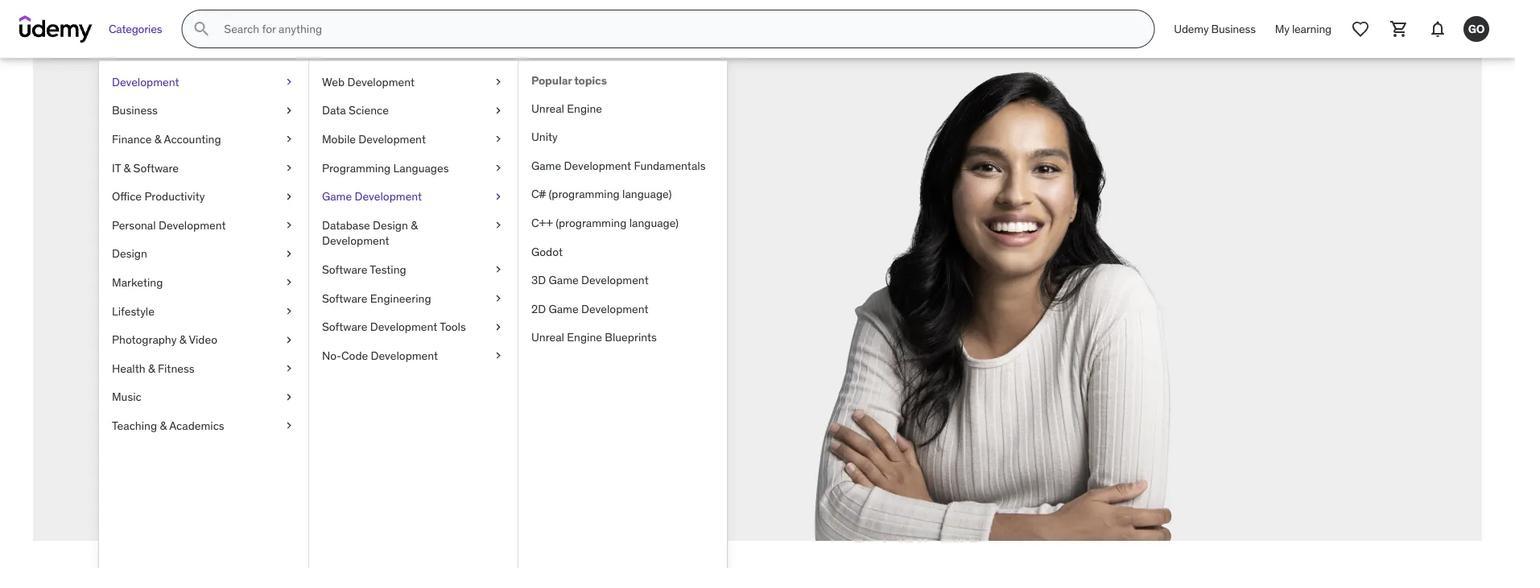 Task type: describe. For each thing, give the bounding box(es) containing it.
xsmall image for finance & accounting
[[283, 131, 295, 147]]

no-
[[322, 348, 341, 363]]

popular
[[531, 73, 572, 88]]

game right 3d
[[549, 273, 579, 287]]

Search for anything text field
[[221, 15, 1135, 43]]

languages
[[393, 160, 449, 175]]

c#
[[531, 187, 546, 201]]

unreal for unreal engine
[[531, 101, 564, 115]]

xsmall image for development
[[283, 74, 295, 90]]

development down 3d game development link
[[581, 301, 649, 316]]

web development link
[[309, 68, 518, 96]]

come
[[270, 201, 380, 252]]

xsmall image for programming languages
[[492, 160, 505, 176]]

xsmall image for game development
[[492, 189, 505, 204]]

teaching & academics link
[[99, 411, 308, 440]]

unreal for unreal engine blueprints
[[531, 330, 564, 345]]

software engineering link
[[309, 284, 518, 313]]

photography
[[112, 332, 177, 347]]

game up database
[[322, 189, 352, 204]]

data
[[322, 103, 346, 118]]

unreal engine blueprints link
[[518, 323, 727, 352]]

with
[[270, 246, 355, 296]]

xsmall image for mobile development
[[492, 131, 505, 147]]

code
[[341, 348, 368, 363]]

no-code development
[[322, 348, 438, 363]]

development up the c# (programming language)
[[564, 158, 631, 173]]

software engineering
[[322, 291, 431, 305]]

development down engineering
[[370, 319, 437, 334]]

go
[[1468, 21, 1485, 36]]

database design & development
[[322, 218, 418, 248]]

including
[[321, 322, 383, 342]]

your
[[387, 322, 416, 342]]

2d
[[531, 301, 546, 316]]

finance & accounting link
[[99, 125, 308, 154]]

and
[[420, 301, 446, 320]]

business inside business link
[[112, 103, 158, 118]]

accounting
[[164, 132, 221, 146]]

game development link
[[309, 182, 518, 211]]

health & fitness
[[112, 361, 194, 376]]

instructor
[[350, 301, 416, 320]]

it
[[112, 160, 121, 175]]

categories button
[[99, 10, 172, 48]]

office
[[112, 189, 142, 204]]

unreal engine link
[[518, 94, 727, 123]]

personal development
[[112, 218, 226, 232]]

3d game development
[[531, 273, 649, 287]]

web development
[[322, 74, 415, 89]]

xsmall image for teaching & academics
[[283, 418, 295, 434]]

data science link
[[309, 96, 518, 125]]

fitness
[[158, 361, 194, 376]]

udemy business
[[1174, 21, 1256, 36]]

mobile development link
[[309, 125, 518, 154]]

xsmall image for database design & development
[[492, 217, 505, 233]]

lifestyle link
[[99, 297, 308, 326]]

software testing link
[[309, 255, 518, 284]]

finance & accounting
[[112, 132, 221, 146]]

music link
[[99, 383, 308, 411]]

game down unity
[[531, 158, 561, 173]]

development down godot link
[[581, 273, 649, 287]]

software development tools link
[[309, 313, 518, 341]]

software up office productivity
[[133, 160, 179, 175]]

categories
[[109, 21, 162, 36]]

xsmall image for design
[[283, 246, 295, 262]]

marketing link
[[99, 268, 308, 297]]

unreal engine
[[531, 101, 602, 115]]

c++ (programming language)
[[531, 215, 679, 230]]

game development
[[322, 189, 422, 204]]

c# (programming language) link
[[518, 180, 727, 209]]

game development fundamentals
[[531, 158, 706, 173]]

topics
[[574, 73, 607, 88]]

science
[[349, 103, 389, 118]]

development inside database design & development
[[322, 234, 389, 248]]

development down the categories dropdown button
[[112, 74, 179, 89]]

development up programming languages
[[359, 132, 426, 146]]

xsmall image for software development tools
[[492, 319, 505, 335]]

engine for unreal engine blueprints
[[567, 330, 602, 345]]

programming
[[322, 160, 391, 175]]

3d
[[531, 273, 546, 287]]

come teach with us become an instructor and change lives — including your own
[[270, 201, 500, 342]]

an
[[330, 301, 347, 320]]

xsmall image for photography & video
[[283, 332, 295, 348]]

3d game development link
[[518, 266, 727, 295]]

development down programming languages
[[355, 189, 422, 204]]

c++ (programming language) link
[[518, 209, 727, 237]]

2d game development
[[531, 301, 649, 316]]

business link
[[99, 96, 308, 125]]

database
[[322, 218, 370, 232]]

teaching & academics
[[112, 418, 224, 433]]

software for software testing
[[322, 262, 367, 277]]

xsmall image for business
[[283, 103, 295, 118]]

own
[[420, 322, 448, 342]]

udemy business link
[[1164, 10, 1265, 48]]

& for academics
[[160, 418, 167, 433]]

udemy image
[[19, 15, 93, 43]]

notifications image
[[1428, 19, 1447, 39]]

office productivity link
[[99, 182, 308, 211]]

language) for c# (programming language)
[[622, 187, 672, 201]]

software for software engineering
[[322, 291, 367, 305]]

my
[[1275, 21, 1289, 36]]

& for video
[[179, 332, 186, 347]]

my learning
[[1275, 21, 1332, 36]]



Task type: vqa. For each thing, say whether or not it's contained in the screenshot.
learning
yes



Task type: locate. For each thing, give the bounding box(es) containing it.
xsmall image for health & fitness
[[283, 361, 295, 376]]

xsmall image inside lifestyle link
[[283, 303, 295, 319]]

c# (programming language)
[[531, 187, 672, 201]]

0 vertical spatial design
[[373, 218, 408, 232]]

xsmall image for music
[[283, 389, 295, 405]]

xsmall image inside database design & development link
[[492, 217, 505, 233]]

software up including
[[322, 291, 367, 305]]

&
[[154, 132, 161, 146], [124, 160, 131, 175], [411, 218, 418, 232], [179, 332, 186, 347], [148, 361, 155, 376], [160, 418, 167, 433]]

business right udemy on the right top
[[1211, 21, 1256, 36]]

unreal down 2d
[[531, 330, 564, 345]]

game
[[531, 158, 561, 173], [322, 189, 352, 204], [549, 273, 579, 287], [549, 301, 579, 316]]

godot
[[531, 244, 563, 259]]

xsmall image for it & software
[[283, 160, 295, 176]]

software
[[133, 160, 179, 175], [322, 262, 367, 277], [322, 291, 367, 305], [322, 319, 367, 334]]

business up finance
[[112, 103, 158, 118]]

1 vertical spatial unreal
[[531, 330, 564, 345]]

(programming for c++
[[556, 215, 627, 230]]

xsmall image inside development link
[[283, 74, 295, 90]]

1 vertical spatial language)
[[629, 215, 679, 230]]

photography & video
[[112, 332, 217, 347]]

xsmall image for no-code development
[[492, 348, 505, 364]]

—
[[304, 322, 317, 342]]

1 vertical spatial engine
[[567, 330, 602, 345]]

personal
[[112, 218, 156, 232]]

web
[[322, 74, 345, 89]]

c++
[[531, 215, 553, 230]]

language) down fundamentals
[[622, 187, 672, 201]]

shopping cart with 0 items image
[[1390, 19, 1409, 39]]

programming languages link
[[309, 154, 518, 182]]

tools
[[440, 319, 466, 334]]

engine down 2d game development
[[567, 330, 602, 345]]

language) inside c# (programming language) link
[[622, 187, 672, 201]]

& right health
[[148, 361, 155, 376]]

become
[[270, 301, 326, 320]]

lives
[[270, 322, 300, 342]]

music
[[112, 390, 142, 404]]

0 horizontal spatial design
[[112, 246, 147, 261]]

& left video
[[179, 332, 186, 347]]

unity
[[531, 130, 558, 144]]

0 vertical spatial (programming
[[549, 187, 620, 201]]

& right it
[[124, 160, 131, 175]]

& for fitness
[[148, 361, 155, 376]]

xsmall image for software engineering
[[492, 290, 505, 306]]

business
[[1211, 21, 1256, 36], [112, 103, 158, 118]]

health
[[112, 361, 145, 376]]

engine for unreal engine
[[567, 101, 602, 115]]

xsmall image inside music link
[[283, 389, 295, 405]]

2d game development link
[[518, 295, 727, 323]]

no-code development link
[[309, 341, 518, 370]]

xsmall image inside office productivity "link"
[[283, 189, 295, 204]]

xsmall image for marketing
[[283, 275, 295, 290]]

engine down 'topics'
[[567, 101, 602, 115]]

xsmall image inside design link
[[283, 246, 295, 262]]

2 engine from the top
[[567, 330, 602, 345]]

xsmall image for personal development
[[283, 217, 295, 233]]

business inside udemy business link
[[1211, 21, 1256, 36]]

design inside database design & development
[[373, 218, 408, 232]]

xsmall image inside programming languages link
[[492, 160, 505, 176]]

1 vertical spatial business
[[112, 103, 158, 118]]

video
[[189, 332, 217, 347]]

xsmall image for software testing
[[492, 262, 505, 278]]

language)
[[622, 187, 672, 201], [629, 215, 679, 230]]

unreal engine blueprints
[[531, 330, 657, 345]]

software up code
[[322, 319, 367, 334]]

& for software
[[124, 160, 131, 175]]

xsmall image for web development
[[492, 74, 505, 90]]

language) for c++ (programming language)
[[629, 215, 679, 230]]

teach
[[388, 201, 492, 252]]

learning
[[1292, 21, 1332, 36]]

xsmall image inside software development tools link
[[492, 319, 505, 335]]

popular topics
[[531, 73, 607, 88]]

0 vertical spatial business
[[1211, 21, 1256, 36]]

& right finance
[[154, 132, 161, 146]]

mobile
[[322, 132, 356, 146]]

wishlist image
[[1351, 19, 1370, 39]]

1 vertical spatial design
[[112, 246, 147, 261]]

udemy
[[1174, 21, 1209, 36]]

software inside "link"
[[322, 291, 367, 305]]

database design & development link
[[309, 211, 518, 255]]

go link
[[1457, 10, 1496, 48]]

(programming
[[549, 187, 620, 201], [556, 215, 627, 230]]

xsmall image
[[283, 74, 295, 90], [283, 131, 295, 147], [492, 131, 505, 147], [492, 160, 505, 176], [283, 189, 295, 204], [283, 217, 295, 233], [492, 262, 505, 278], [283, 275, 295, 290], [283, 303, 295, 319], [492, 319, 505, 335], [492, 348, 505, 364]]

software up an
[[322, 262, 367, 277]]

& down 'game development' link
[[411, 218, 418, 232]]

xsmall image inside software testing link
[[492, 262, 505, 278]]

fundamentals
[[634, 158, 706, 173]]

change
[[449, 301, 500, 320]]

language) down c# (programming language) link
[[629, 215, 679, 230]]

1 vertical spatial (programming
[[556, 215, 627, 230]]

xsmall image inside 'game development' link
[[492, 189, 505, 204]]

teaching
[[112, 418, 157, 433]]

0 horizontal spatial business
[[112, 103, 158, 118]]

testing
[[370, 262, 406, 277]]

xsmall image inside data science link
[[492, 103, 505, 118]]

development down database
[[322, 234, 389, 248]]

submit search image
[[192, 19, 211, 39]]

1 engine from the top
[[567, 101, 602, 115]]

development up science
[[347, 74, 415, 89]]

xsmall image inside the software engineering "link"
[[492, 290, 505, 306]]

development down office productivity "link"
[[159, 218, 226, 232]]

productivity
[[144, 189, 205, 204]]

(programming up c++ (programming language)
[[549, 187, 620, 201]]

xsmall image for lifestyle
[[283, 303, 295, 319]]

xsmall image inside it & software link
[[283, 160, 295, 176]]

xsmall image inside finance & accounting link
[[283, 131, 295, 147]]

0 vertical spatial unreal
[[531, 101, 564, 115]]

& for accounting
[[154, 132, 161, 146]]

godot link
[[518, 237, 727, 266]]

lifestyle
[[112, 304, 155, 318]]

us
[[362, 246, 406, 296]]

engine
[[567, 101, 602, 115], [567, 330, 602, 345]]

design down personal
[[112, 246, 147, 261]]

& right teaching
[[160, 418, 167, 433]]

xsmall image inside teaching & academics link
[[283, 418, 295, 434]]

xsmall image inside photography & video link
[[283, 332, 295, 348]]

my learning link
[[1265, 10, 1341, 48]]

game development fundamentals link
[[518, 151, 727, 180]]

(programming for c#
[[549, 187, 620, 201]]

xsmall image inside no-code development link
[[492, 348, 505, 364]]

health & fitness link
[[99, 354, 308, 383]]

design down game development
[[373, 218, 408, 232]]

academics
[[169, 418, 224, 433]]

personal development link
[[99, 211, 308, 240]]

xsmall image inside marketing link
[[283, 275, 295, 290]]

(programming down the c# (programming language)
[[556, 215, 627, 230]]

xsmall image inside personal development link
[[283, 217, 295, 233]]

xsmall image inside mobile development link
[[492, 131, 505, 147]]

xsmall image inside business link
[[283, 103, 295, 118]]

0 vertical spatial language)
[[622, 187, 672, 201]]

development link
[[99, 68, 308, 96]]

2 unreal from the top
[[531, 330, 564, 345]]

office productivity
[[112, 189, 205, 204]]

engineering
[[370, 291, 431, 305]]

photography & video link
[[99, 326, 308, 354]]

1 horizontal spatial business
[[1211, 21, 1256, 36]]

xsmall image inside web development link
[[492, 74, 505, 90]]

game right 2d
[[549, 301, 579, 316]]

1 unreal from the top
[[531, 101, 564, 115]]

game development element
[[518, 61, 727, 569]]

software for software development tools
[[322, 319, 367, 334]]

& inside database design & development
[[411, 218, 418, 232]]

it & software
[[112, 160, 179, 175]]

development
[[112, 74, 179, 89], [347, 74, 415, 89], [359, 132, 426, 146], [564, 158, 631, 173], [355, 189, 422, 204], [159, 218, 226, 232], [322, 234, 389, 248], [581, 273, 649, 287], [581, 301, 649, 316], [370, 319, 437, 334], [371, 348, 438, 363]]

xsmall image inside health & fitness link
[[283, 361, 295, 376]]

xsmall image for data science
[[492, 103, 505, 118]]

finance
[[112, 132, 152, 146]]

1 horizontal spatial design
[[373, 218, 408, 232]]

development down your
[[371, 348, 438, 363]]

xsmall image
[[492, 74, 505, 90], [283, 103, 295, 118], [492, 103, 505, 118], [283, 160, 295, 176], [492, 189, 505, 204], [492, 217, 505, 233], [283, 246, 295, 262], [492, 290, 505, 306], [283, 332, 295, 348], [283, 361, 295, 376], [283, 389, 295, 405], [283, 418, 295, 434]]

unreal down "popular"
[[531, 101, 564, 115]]

language) inside c++ (programming language) link
[[629, 215, 679, 230]]

marketing
[[112, 275, 163, 290]]

blueprints
[[605, 330, 657, 345]]

unity link
[[518, 123, 727, 151]]

xsmall image for office productivity
[[283, 189, 295, 204]]

0 vertical spatial engine
[[567, 101, 602, 115]]

software development tools
[[322, 319, 466, 334]]



